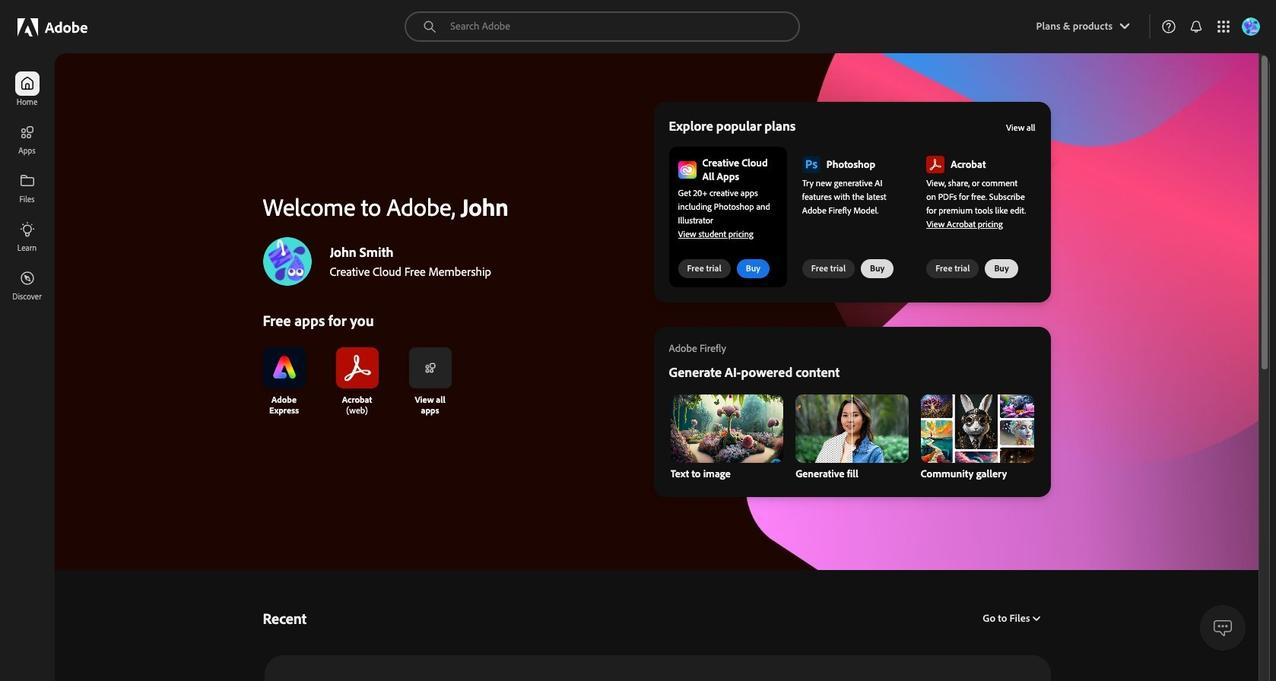 Task type: locate. For each thing, give the bounding box(es) containing it.
community gallery image
[[921, 395, 1034, 463]]

acrobat image
[[336, 348, 378, 389]]

adobe express image
[[263, 348, 305, 389]]

text to image image
[[670, 395, 784, 463]]

Search Adobe search field
[[405, 11, 800, 42]]

view more image
[[424, 362, 436, 374]]

acrobat image
[[926, 156, 945, 173]]



Task type: describe. For each thing, give the bounding box(es) containing it.
creative cloud all apps image
[[678, 161, 696, 178]]

go to files image
[[1030, 615, 1040, 621]]

apps to try element
[[654, 102, 1051, 303]]

generative fill image
[[796, 395, 909, 463]]

photoshop image
[[802, 156, 821, 173]]



Task type: vqa. For each thing, say whether or not it's contained in the screenshot.
the How- in the How-to • Graphic Design Make a colorized vintage collage in Photoshop.
no



